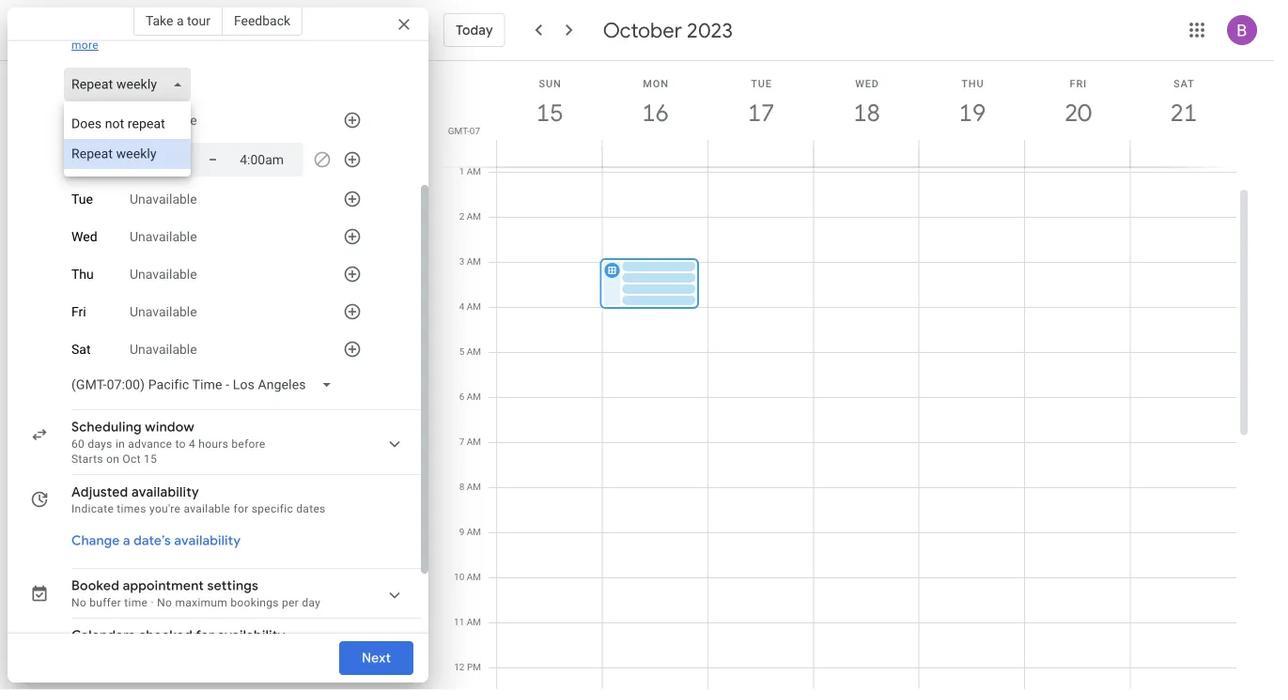 Task type: locate. For each thing, give the bounding box(es) containing it.
1 vertical spatial tue
[[71, 192, 93, 207]]

15
[[535, 97, 562, 128], [144, 453, 157, 466]]

0 vertical spatial tue
[[751, 78, 772, 89]]

unavailable
[[130, 113, 197, 128], [130, 192, 197, 207], [130, 229, 197, 245], [130, 267, 197, 282], [130, 304, 197, 320], [130, 342, 197, 357]]

you're right when
[[123, 23, 154, 37]]

you're inside adjusted availability indicate times you're available for specific dates
[[149, 503, 181, 516]]

1 horizontal spatial 15
[[535, 97, 562, 128]]

2 no from the left
[[157, 597, 172, 610]]

3
[[459, 256, 465, 267]]

sun inside sun 15
[[539, 78, 562, 89]]

16 column header
[[602, 61, 709, 167]]

3 cell from the left
[[709, 126, 814, 691]]

None field
[[64, 68, 198, 102], [64, 368, 347, 402], [64, 68, 198, 102], [64, 368, 347, 402]]

1 horizontal spatial 4
[[459, 301, 465, 313]]

1 no from the left
[[71, 597, 86, 610]]

sun down more
[[71, 113, 94, 128]]

10 am from the top
[[467, 572, 481, 583]]

4 am
[[459, 301, 481, 313]]

set
[[71, 23, 89, 37]]

wed
[[855, 78, 879, 89], [71, 229, 97, 245]]

today button
[[444, 8, 505, 53]]

unavailable for tue
[[130, 192, 197, 207]]

am right 10
[[467, 572, 481, 583]]

option down more
[[64, 109, 191, 139]]

0 vertical spatial wed
[[855, 78, 879, 89]]

sat inside sat 21
[[1174, 78, 1195, 89]]

am for 4 am
[[467, 301, 481, 313]]

1 am from the top
[[467, 166, 481, 177]]

you're up change a date's availability
[[149, 503, 181, 516]]

a left date's
[[123, 533, 130, 550]]

booked appointment settings no buffer time · no maximum bookings per day
[[71, 578, 321, 610]]

am right 7
[[467, 437, 481, 448]]

am for 11 am
[[467, 617, 481, 628]]

am right 3
[[467, 256, 481, 267]]

tue
[[751, 78, 772, 89], [71, 192, 93, 207]]

thursday, october 19 element
[[951, 91, 994, 134]]

0 vertical spatial sun
[[539, 78, 562, 89]]

availability down adjusted availability indicate times you're available for specific dates
[[174, 533, 241, 550]]

10 am
[[454, 572, 481, 583]]

adjusted
[[71, 484, 128, 501]]

15 column header
[[496, 61, 603, 167]]

before
[[232, 438, 266, 451]]

tue down 'recurrence' list box
[[71, 192, 93, 207]]

sun up sunday, october 15 element
[[539, 78, 562, 89]]

for inside dropdown button
[[196, 628, 214, 645]]

7 am from the top
[[467, 437, 481, 448]]

2 vertical spatial availability
[[218, 628, 285, 645]]

am for 7 am
[[467, 437, 481, 448]]

thu
[[962, 78, 984, 89], [71, 267, 94, 282]]

1 horizontal spatial fri
[[1070, 78, 1087, 89]]

0 vertical spatial 4
[[459, 301, 465, 313]]

set when you're regularly available for appointments.
[[71, 23, 350, 37]]

for down maximum
[[196, 628, 214, 645]]

am for 8 am
[[467, 482, 481, 493]]

am right 11
[[467, 617, 481, 628]]

1 vertical spatial wed
[[71, 229, 97, 245]]

2 unavailable from the top
[[130, 192, 197, 207]]

indicate
[[71, 503, 114, 516]]

sat up scheduling
[[71, 342, 91, 357]]

1 horizontal spatial wed
[[855, 78, 879, 89]]

booked
[[71, 578, 119, 595]]

2 vertical spatial for
[[196, 628, 214, 645]]

2 cell from the left
[[600, 126, 709, 691]]

0 vertical spatial thu
[[962, 78, 984, 89]]

1 unavailable from the top
[[130, 113, 197, 128]]

sat
[[1174, 78, 1195, 89], [71, 342, 91, 357]]

fri 20
[[1064, 78, 1091, 128]]

0 horizontal spatial fri
[[71, 304, 86, 320]]

0 vertical spatial a
[[177, 13, 184, 28]]

1 horizontal spatial sun
[[539, 78, 562, 89]]

8 am from the top
[[467, 482, 481, 493]]

4 down 3
[[459, 301, 465, 313]]

15 right "07"
[[535, 97, 562, 128]]

a left tour
[[177, 13, 184, 28]]

1 horizontal spatial tue
[[751, 78, 772, 89]]

mon for mon 16
[[643, 78, 669, 89]]

1 vertical spatial mon
[[71, 152, 98, 168]]

0 horizontal spatial no
[[71, 597, 86, 610]]

4 right "to"
[[189, 438, 196, 451]]

availability inside dropdown button
[[218, 628, 285, 645]]

0 horizontal spatial sat
[[71, 342, 91, 357]]

0 vertical spatial fri
[[1070, 78, 1087, 89]]

6 am
[[459, 391, 481, 403]]

1 horizontal spatial no
[[157, 597, 172, 610]]

am for 1 am
[[467, 166, 481, 177]]

1 vertical spatial fri
[[71, 304, 86, 320]]

no
[[71, 597, 86, 610], [157, 597, 172, 610]]

4 unavailable from the top
[[130, 267, 197, 282]]

am right the 5
[[467, 346, 481, 358]]

9 am from the top
[[467, 527, 481, 538]]

1 horizontal spatial sat
[[1174, 78, 1195, 89]]

wed for wed
[[71, 229, 97, 245]]

1 option from the top
[[64, 109, 191, 139]]

07
[[470, 125, 480, 136]]

19 column header
[[919, 61, 1026, 167]]

–
[[209, 152, 217, 167]]

1 vertical spatial you're
[[149, 503, 181, 516]]

option
[[64, 109, 191, 139], [64, 139, 191, 169]]

5 unavailable from the top
[[130, 304, 197, 320]]

am down 3 am in the left of the page
[[467, 301, 481, 313]]

1 horizontal spatial thu
[[962, 78, 984, 89]]

feedback button
[[223, 6, 303, 36]]

3 unavailable from the top
[[130, 229, 197, 245]]

tour
[[187, 13, 210, 28]]

wednesday, october 18 element
[[845, 91, 889, 134]]

mon
[[643, 78, 669, 89], [71, 152, 98, 168]]

availability up times
[[132, 484, 199, 501]]

0 horizontal spatial tue
[[71, 192, 93, 207]]

5 am from the top
[[467, 346, 481, 358]]

1 vertical spatial availability
[[174, 533, 241, 550]]

mon for mon
[[71, 152, 98, 168]]

·
[[151, 597, 154, 610]]

thu for thu 19
[[962, 78, 984, 89]]

1 horizontal spatial mon
[[643, 78, 669, 89]]

availability inside button
[[174, 533, 241, 550]]

2 am
[[459, 211, 481, 222]]

gmt-
[[448, 125, 470, 136]]

11 am from the top
[[467, 617, 481, 628]]

thu inside the thu 19
[[962, 78, 984, 89]]

available
[[206, 23, 252, 37], [184, 503, 231, 516]]

5
[[459, 346, 465, 358]]

cell
[[497, 126, 603, 691], [600, 126, 709, 691], [709, 126, 814, 691], [814, 126, 920, 691], [920, 126, 1026, 691], [1026, 126, 1131, 691], [1131, 126, 1237, 691]]

9 am
[[459, 527, 481, 538]]

scheduling
[[71, 419, 142, 436]]

0 vertical spatial you're
[[123, 23, 154, 37]]

appointment
[[123, 578, 204, 595]]

1 vertical spatial thu
[[71, 267, 94, 282]]

gmt-07
[[448, 125, 480, 136]]

am right 1
[[467, 166, 481, 177]]

am right 9
[[467, 527, 481, 538]]

no right · at the bottom
[[157, 597, 172, 610]]

unavailable for sun
[[130, 113, 197, 128]]

for inside adjusted availability indicate times you're available for specific dates
[[234, 503, 249, 516]]

0 horizontal spatial sun
[[71, 113, 94, 128]]

3 am from the top
[[467, 256, 481, 267]]

no down booked at the bottom
[[71, 597, 86, 610]]

1 vertical spatial for
[[234, 503, 249, 516]]

0 horizontal spatial mon
[[71, 152, 98, 168]]

am right 8
[[467, 482, 481, 493]]

2 option from the top
[[64, 139, 191, 169]]

fri inside fri 20
[[1070, 78, 1087, 89]]

1 am
[[459, 166, 481, 177]]

sun
[[539, 78, 562, 89], [71, 113, 94, 128]]

recurrence list box
[[64, 102, 191, 177]]

hours
[[199, 438, 229, 451]]

fri
[[1070, 78, 1087, 89], [71, 304, 86, 320]]

sat up "saturday, october 21" element on the right top of the page
[[1174, 78, 1195, 89]]

sun for sun
[[71, 113, 94, 128]]

0 horizontal spatial 15
[[144, 453, 157, 466]]

0 horizontal spatial a
[[123, 533, 130, 550]]

4 am from the top
[[467, 301, 481, 313]]

6 unavailable from the top
[[130, 342, 197, 357]]

7 am
[[459, 437, 481, 448]]

a inside change a date's availability button
[[123, 533, 130, 550]]

times
[[117, 503, 146, 516]]

1 vertical spatial sun
[[71, 113, 94, 128]]

a
[[177, 13, 184, 28], [123, 533, 130, 550]]

availability inside adjusted availability indicate times you're available for specific dates
[[132, 484, 199, 501]]

1 vertical spatial 15
[[144, 453, 157, 466]]

calendars checked for availability button
[[64, 623, 417, 665]]

3 am
[[459, 256, 481, 267]]

am
[[467, 166, 481, 177], [467, 211, 481, 222], [467, 256, 481, 267], [467, 301, 481, 313], [467, 346, 481, 358], [467, 391, 481, 403], [467, 437, 481, 448], [467, 482, 481, 493], [467, 527, 481, 538], [467, 572, 481, 583], [467, 617, 481, 628]]

1 vertical spatial sat
[[71, 342, 91, 357]]

1 vertical spatial available
[[184, 503, 231, 516]]

option left – on the left top of the page
[[64, 139, 191, 169]]

unavailable all day image
[[308, 145, 338, 175]]

october 2023
[[603, 17, 733, 43]]

4 inside scheduling window 60 days in advance to 4 hours before starts on oct 15
[[189, 438, 196, 451]]

availability
[[132, 484, 199, 501], [174, 533, 241, 550], [218, 628, 285, 645]]

1 vertical spatial a
[[123, 533, 130, 550]]

0 horizontal spatial 4
[[189, 438, 196, 451]]

19
[[958, 97, 985, 128]]

grid
[[436, 61, 1252, 691]]

time
[[124, 597, 148, 610]]

15 down advance
[[144, 453, 157, 466]]

6 cell from the left
[[1026, 126, 1131, 691]]

tue up tuesday, october 17 element
[[751, 78, 772, 89]]

0 vertical spatial available
[[206, 23, 252, 37]]

0 horizontal spatial wed
[[71, 229, 97, 245]]

row
[[489, 126, 1237, 691]]

am for 10 am
[[467, 572, 481, 583]]

am right 6
[[467, 391, 481, 403]]

1 horizontal spatial a
[[177, 13, 184, 28]]

take a tour button
[[133, 6, 223, 36]]

friday, october 20 element
[[1057, 91, 1100, 134]]

2 am from the top
[[467, 211, 481, 222]]

am right 2
[[467, 211, 481, 222]]

fri for fri 20
[[1070, 78, 1087, 89]]

bookings
[[231, 597, 279, 610]]

tue inside tue 17
[[751, 78, 772, 89]]

10
[[454, 572, 465, 583]]

day
[[302, 597, 321, 610]]

0 horizontal spatial thu
[[71, 267, 94, 282]]

1 vertical spatial 4
[[189, 438, 196, 451]]

unavailable for fri
[[130, 304, 197, 320]]

0 vertical spatial availability
[[132, 484, 199, 501]]

1 horizontal spatial for
[[234, 503, 249, 516]]

6 am from the top
[[467, 391, 481, 403]]

for left the appointments.
[[256, 23, 271, 37]]

buffer
[[90, 597, 121, 610]]

availability down the bookings
[[218, 628, 285, 645]]

0 vertical spatial mon
[[643, 78, 669, 89]]

20 column header
[[1025, 61, 1131, 167]]

for left specific
[[234, 503, 249, 516]]

wed inside wed 18
[[855, 78, 879, 89]]

0 vertical spatial sat
[[1174, 78, 1195, 89]]

a inside take a tour button
[[177, 13, 184, 28]]

0 vertical spatial 15
[[535, 97, 562, 128]]

mon inside mon 16
[[643, 78, 669, 89]]

2 horizontal spatial for
[[256, 23, 271, 37]]

0 horizontal spatial for
[[196, 628, 214, 645]]

for
[[256, 23, 271, 37], [234, 503, 249, 516], [196, 628, 214, 645]]

am for 5 am
[[467, 346, 481, 358]]



Task type: vqa. For each thing, say whether or not it's contained in the screenshot.
results at right
no



Task type: describe. For each thing, give the bounding box(es) containing it.
advance
[[128, 438, 172, 451]]

on
[[106, 453, 120, 466]]

16
[[641, 97, 668, 128]]

End time on Mondays text field
[[240, 149, 296, 171]]

row inside 'grid'
[[489, 126, 1237, 691]]

change a date's availability button
[[64, 524, 248, 558]]

change
[[71, 533, 120, 550]]

5 cell from the left
[[920, 126, 1026, 691]]

unavailable for thu
[[130, 267, 197, 282]]

21
[[1169, 97, 1196, 128]]

tue for tue 17
[[751, 78, 772, 89]]

checked
[[138, 628, 193, 645]]

learn more
[[71, 23, 382, 52]]

8
[[459, 482, 465, 493]]

october
[[603, 17, 682, 43]]

4 inside 'grid'
[[459, 301, 465, 313]]

date's
[[134, 533, 171, 550]]

oct
[[123, 453, 141, 466]]

settings
[[207, 578, 259, 595]]

calendars checked for availability
[[71, 628, 285, 645]]

window
[[145, 419, 194, 436]]

2
[[459, 211, 465, 222]]

1
[[459, 166, 465, 177]]

feedback
[[234, 13, 291, 28]]

am for 3 am
[[467, 256, 481, 267]]

sat for sat
[[71, 342, 91, 357]]

sat 21
[[1169, 78, 1196, 128]]

11
[[454, 617, 465, 628]]

dates
[[296, 503, 326, 516]]

scheduling window 60 days in advance to 4 hours before starts on oct 15
[[71, 419, 266, 466]]

unavailable for sat
[[130, 342, 197, 357]]

learn
[[353, 23, 382, 37]]

appointments.
[[274, 23, 350, 37]]

grid containing 15
[[436, 61, 1252, 691]]

am for 2 am
[[467, 211, 481, 222]]

11 am
[[454, 617, 481, 628]]

saturday, october 21 element
[[1162, 91, 1206, 134]]

per
[[282, 597, 299, 610]]

2023
[[687, 17, 733, 43]]

learn more link
[[71, 23, 382, 52]]

15 inside 15 column header
[[535, 97, 562, 128]]

availability for date's
[[174, 533, 241, 550]]

sat for sat 21
[[1174, 78, 1195, 89]]

mon 16
[[641, 78, 669, 128]]

4 cell from the left
[[814, 126, 920, 691]]

17
[[747, 97, 774, 128]]

take a tour
[[146, 13, 210, 28]]

days
[[88, 438, 112, 451]]

thu for thu
[[71, 267, 94, 282]]

1 cell from the left
[[497, 126, 603, 691]]

change a date's availability
[[71, 533, 241, 550]]

tuesday, october 17 element
[[740, 91, 783, 134]]

18 column header
[[813, 61, 920, 167]]

6
[[459, 391, 465, 403]]

tue 17
[[747, 78, 774, 128]]

to
[[175, 438, 186, 451]]

a for change
[[123, 533, 130, 550]]

in
[[116, 438, 125, 451]]

availability for for
[[218, 628, 285, 645]]

18
[[852, 97, 879, 128]]

take
[[146, 13, 173, 28]]

7
[[459, 437, 465, 448]]

available inside adjusted availability indicate times you're available for specific dates
[[184, 503, 231, 516]]

am for 9 am
[[467, 527, 481, 538]]

5 am
[[459, 346, 481, 358]]

fri for fri
[[71, 304, 86, 320]]

next button
[[339, 636, 414, 681]]

specific
[[252, 503, 293, 516]]

7 cell from the left
[[1131, 126, 1237, 691]]

wed 18
[[852, 78, 879, 128]]

21 column header
[[1130, 61, 1237, 167]]

sun for sun 15
[[539, 78, 562, 89]]

starts
[[71, 453, 103, 466]]

unavailable for wed
[[130, 229, 197, 245]]

today
[[456, 22, 493, 39]]

when
[[92, 23, 120, 37]]

8 am
[[459, 482, 481, 493]]

12
[[454, 662, 465, 673]]

sunday, october 15 element
[[528, 91, 572, 134]]

monday, october 16 element
[[634, 91, 677, 134]]

calendars
[[71, 628, 135, 645]]

maximum
[[175, 597, 228, 610]]

adjusted availability indicate times you're available for specific dates
[[71, 484, 326, 516]]

am for 6 am
[[467, 391, 481, 403]]

tue for tue
[[71, 192, 93, 207]]

12 pm
[[454, 662, 481, 673]]

pm
[[467, 662, 481, 673]]

regularly
[[157, 23, 203, 37]]

more
[[71, 39, 99, 52]]

sun 15
[[535, 78, 562, 128]]

9
[[459, 527, 465, 538]]

wed for wed 18
[[855, 78, 879, 89]]

a for take
[[177, 13, 184, 28]]

next
[[362, 650, 391, 667]]

0 vertical spatial for
[[256, 23, 271, 37]]

20
[[1064, 97, 1091, 128]]

thu 19
[[958, 78, 985, 128]]

60
[[71, 438, 85, 451]]

15 inside scheduling window 60 days in advance to 4 hours before starts on oct 15
[[144, 453, 157, 466]]

17 column header
[[708, 61, 814, 167]]



